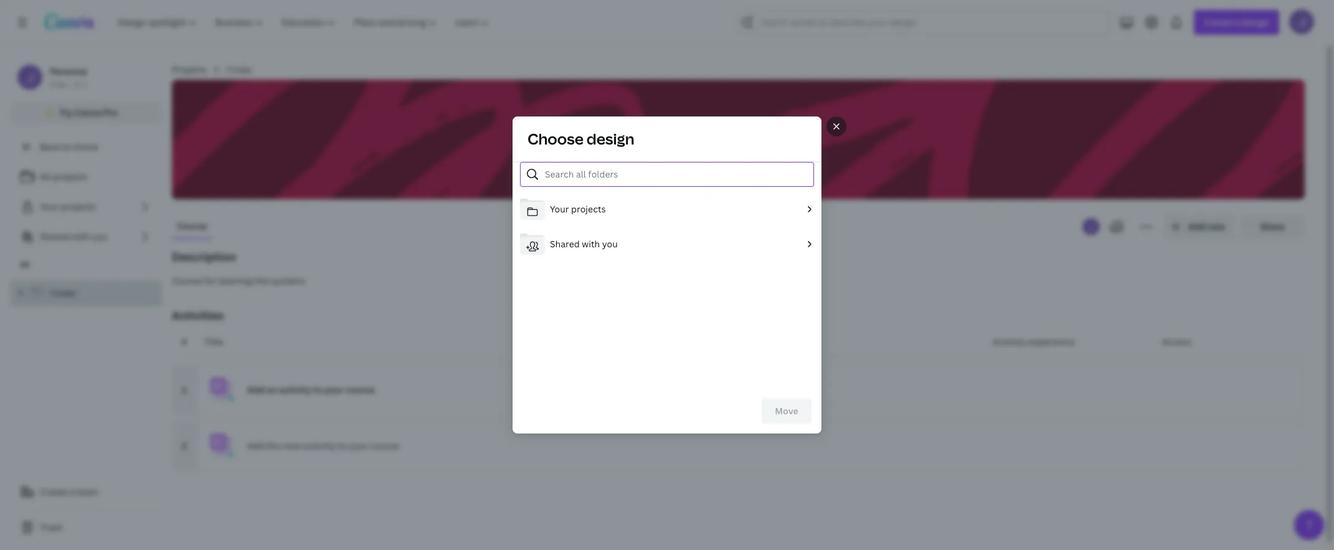 Task type: vqa. For each thing, say whether or not it's contained in the screenshot.
topmost All
yes



Task type: locate. For each thing, give the bounding box(es) containing it.
try canva pro button
[[10, 101, 162, 125]]

top level navigation element
[[110, 10, 500, 35]]

1 horizontal spatial 1
[[182, 384, 187, 396]]

0 vertical spatial all
[[40, 171, 51, 183]]

all projects link
[[10, 164, 162, 189]]

projects
[[53, 171, 88, 183], [61, 201, 96, 212], [571, 203, 606, 215]]

home
[[73, 141, 98, 153]]

course for learning the systems
[[172, 275, 305, 287]]

projects for your projects link
[[61, 201, 96, 212]]

course for course for learning the systems
[[172, 275, 202, 287]]

1 horizontal spatial to
[[338, 440, 347, 452]]

the inside button
[[254, 275, 268, 287]]

your
[[349, 440, 368, 452]]

0 vertical spatial folder
[[226, 64, 253, 75]]

0 horizontal spatial list
[[10, 164, 162, 249]]

1 vertical spatial course
[[172, 275, 202, 287]]

1 vertical spatial the
[[267, 440, 281, 452]]

shared
[[40, 230, 70, 242], [550, 238, 580, 250]]

0 horizontal spatial shared with you
[[40, 230, 108, 242]]

with
[[72, 230, 90, 242], [582, 238, 600, 250]]

your
[[40, 201, 59, 212], [550, 203, 569, 215]]

activity experience
[[993, 336, 1075, 348]]

canva
[[75, 107, 101, 118]]

shared with you inside button
[[550, 238, 618, 250]]

course up description
[[177, 220, 207, 232]]

the right add
[[267, 440, 281, 452]]

shared inside button
[[550, 238, 580, 250]]

your projects link
[[10, 194, 162, 219]]

0 vertical spatial folder link
[[226, 63, 253, 77]]

1 horizontal spatial with
[[582, 238, 600, 250]]

all projects
[[40, 171, 88, 183]]

list down back to home link
[[10, 164, 162, 249]]

1 horizontal spatial folder link
[[226, 63, 253, 77]]

folder down shared with you link on the top left
[[50, 287, 77, 299]]

folder link right projects "link" on the top of the page
[[226, 63, 253, 77]]

the right learning
[[254, 275, 268, 287]]

shared with you
[[40, 230, 108, 242], [550, 238, 618, 250]]

the
[[254, 275, 268, 287], [267, 440, 281, 452]]

course
[[177, 220, 207, 232], [172, 275, 202, 287]]

folder link down shared with you link on the top left
[[10, 280, 162, 306]]

2
[[182, 440, 187, 452]]

course left for
[[172, 275, 202, 287]]

your projects
[[40, 201, 96, 212], [550, 203, 606, 215]]

course inside button
[[172, 275, 202, 287]]

0 horizontal spatial your
[[40, 201, 59, 212]]

0 vertical spatial course
[[177, 220, 207, 232]]

to
[[62, 141, 71, 153], [338, 440, 347, 452]]

you
[[92, 230, 108, 242], [602, 238, 618, 250]]

1 vertical spatial folder
[[50, 287, 77, 299]]

1 vertical spatial to
[[338, 440, 347, 452]]

1 horizontal spatial your projects
[[550, 203, 606, 215]]

1 down # on the left bottom of the page
[[182, 384, 187, 396]]

1 vertical spatial folder link
[[10, 280, 162, 306]]

1 horizontal spatial list
[[513, 192, 822, 262]]

list containing all projects
[[10, 164, 162, 249]]

activity
[[304, 440, 336, 452]]

to inside back to home link
[[62, 141, 71, 153]]

folder right projects at the top left of the page
[[226, 64, 253, 75]]

1 horizontal spatial shared
[[550, 238, 580, 250]]

course inside "button"
[[177, 220, 207, 232]]

0 horizontal spatial shared
[[40, 230, 70, 242]]

projects
[[172, 64, 206, 75]]

shared with you button
[[520, 232, 814, 259]]

all inside 'link'
[[40, 171, 51, 183]]

1 vertical spatial all
[[20, 259, 30, 270]]

0 horizontal spatial all
[[20, 259, 30, 270]]

team
[[77, 486, 98, 498]]

0 horizontal spatial folder
[[50, 287, 77, 299]]

to left your
[[338, 440, 347, 452]]

all
[[40, 171, 51, 183], [20, 259, 30, 270]]

all for all projects
[[40, 171, 51, 183]]

#
[[181, 336, 187, 348]]

1 horizontal spatial you
[[602, 238, 618, 250]]

0 horizontal spatial 1
[[83, 79, 87, 90]]

1 horizontal spatial all
[[40, 171, 51, 183]]

None search field
[[736, 10, 1110, 35]]

0 horizontal spatial to
[[62, 141, 71, 153]]

your projects button
[[520, 197, 814, 224]]

0 horizontal spatial your projects
[[40, 201, 96, 212]]

activity
[[993, 336, 1026, 348]]

to right back
[[62, 141, 71, 153]]

1 horizontal spatial your
[[550, 203, 569, 215]]

move
[[775, 405, 798, 417]]

create a team button
[[10, 480, 162, 505]]

1 horizontal spatial shared with you
[[550, 238, 618, 250]]

all for all
[[20, 259, 30, 270]]

projects link
[[172, 63, 206, 77]]

0 vertical spatial the
[[254, 275, 268, 287]]

folder
[[226, 64, 253, 75], [50, 287, 77, 299]]

0 vertical spatial to
[[62, 141, 71, 153]]

0 horizontal spatial with
[[72, 230, 90, 242]]

title
[[204, 336, 223, 348]]

list
[[10, 164, 162, 249], [513, 192, 822, 262]]

0 horizontal spatial you
[[92, 230, 108, 242]]

0 horizontal spatial folder link
[[10, 280, 162, 306]]

list down the search all folders search field
[[513, 192, 822, 262]]

folder link
[[226, 63, 253, 77], [10, 280, 162, 306]]

add the next activity to your course
[[247, 440, 399, 452]]

with inside button
[[582, 238, 600, 250]]

1
[[83, 79, 87, 90], [182, 384, 187, 396]]

1 right •
[[83, 79, 87, 90]]

create a team
[[40, 486, 98, 498]]

your projects inside your projects link
[[40, 201, 96, 212]]

projects inside 'link'
[[53, 171, 88, 183]]

choose
[[528, 128, 584, 149]]



Task type: describe. For each thing, give the bounding box(es) containing it.
folder inside 'link'
[[50, 287, 77, 299]]

Search all folders search field
[[545, 163, 806, 186]]

move button
[[762, 399, 812, 424]]

list containing your projects
[[513, 192, 822, 262]]

your projects inside your projects button
[[550, 203, 606, 215]]

you inside button
[[602, 238, 618, 250]]

course for learning the systems button
[[172, 274, 1305, 288]]

trash
[[40, 521, 63, 533]]

for
[[204, 275, 216, 287]]

share button
[[1240, 214, 1305, 239]]

back to home
[[40, 141, 98, 153]]

course button
[[172, 214, 212, 238]]

learning
[[218, 275, 252, 287]]

create
[[40, 486, 68, 498]]

activities
[[172, 308, 224, 323]]

try
[[59, 107, 73, 118]]

share
[[1260, 220, 1285, 232]]

1 horizontal spatial folder
[[226, 64, 253, 75]]

back to home link
[[10, 135, 162, 159]]

description
[[172, 249, 236, 264]]

shared with you link
[[10, 224, 162, 249]]

free •
[[50, 79, 71, 90]]

projects inside button
[[571, 203, 606, 215]]

your inside button
[[550, 203, 569, 215]]

a
[[70, 486, 75, 498]]

1 vertical spatial 1
[[182, 384, 187, 396]]

back
[[40, 141, 60, 153]]

pro
[[103, 107, 118, 118]]

next
[[283, 440, 301, 452]]

access
[[1162, 336, 1192, 348]]

free
[[50, 79, 66, 90]]

0 vertical spatial 1
[[83, 79, 87, 90]]

course
[[370, 440, 399, 452]]

systems
[[271, 275, 305, 287]]

•
[[68, 79, 71, 90]]

design
[[587, 128, 634, 149]]

projects for all projects 'link'
[[53, 171, 88, 183]]

trash link
[[10, 515, 162, 540]]

course for course
[[177, 220, 207, 232]]

add
[[247, 440, 265, 452]]

personal
[[50, 65, 87, 77]]

try canva pro
[[59, 107, 118, 118]]

experience
[[1028, 336, 1075, 348]]

choose design
[[528, 128, 634, 149]]



